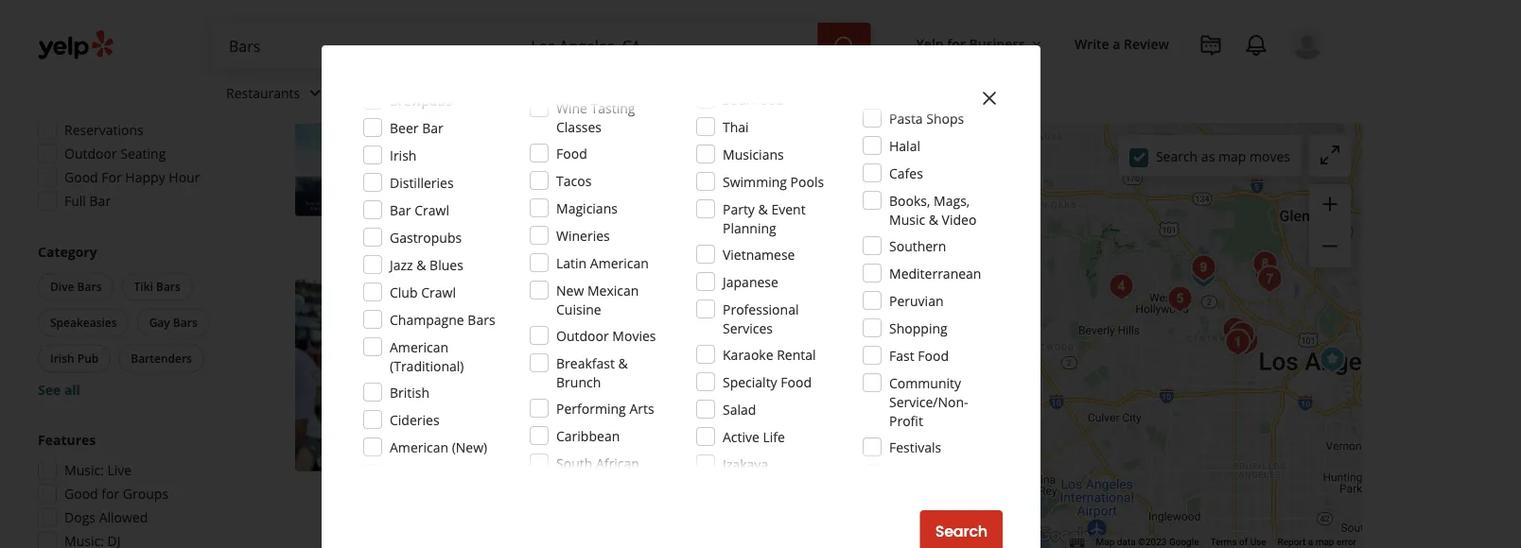 Task type: vqa. For each thing, say whether or not it's contained in the screenshot.
1st 24 chevron down v2 image from the right
yes



Task type: locate. For each thing, give the bounding box(es) containing it.
None search field
[[214, 23, 875, 68]]

0 vertical spatial a
[[1113, 35, 1121, 52]]

food for specialty food
[[781, 373, 812, 391]]

0 vertical spatial is
[[626, 444, 636, 462]]

0 horizontal spatial search
[[935, 521, 988, 543]]

new mexican cuisine
[[556, 281, 639, 318]]

friendly down brunch
[[553, 396, 600, 414]]

2 previous image from the top
[[303, 364, 325, 387]]

2 24 chevron down v2 image from the left
[[591, 82, 614, 104]]

and up the colorful!
[[720, 425, 744, 443]]

0 horizontal spatial place
[[724, 463, 757, 481]]

1 open from the top
[[510, 90, 546, 108]]

& inside party & event planning
[[758, 200, 768, 218]]

active
[[723, 428, 760, 446]]

2 good from the top
[[64, 485, 98, 503]]

1 vertical spatial a
[[822, 444, 830, 462]]

1 vertical spatial for
[[102, 485, 119, 503]]

truly la image
[[295, 279, 488, 472], [1313, 341, 1351, 379]]

outdoor inside group
[[64, 145, 117, 163]]

search down to
[[935, 521, 988, 543]]

moves
[[1250, 147, 1290, 165]]

0 vertical spatial for
[[947, 35, 966, 52]]

for
[[102, 168, 122, 186]]

1 horizontal spatial 24 chevron down v2 image
[[591, 82, 614, 104]]

1 vertical spatial map
[[1316, 537, 1334, 548]]

services down professional
[[723, 319, 773, 337]]

halal
[[889, 137, 920, 155]]

use
[[1250, 537, 1266, 548]]

outdoor for outdoor seating
[[529, 213, 576, 228]]

wineries
[[556, 227, 610, 245]]

write a review
[[1075, 35, 1169, 52]]

2 until from the top
[[549, 369, 577, 387]]

1 vertical spatial search
[[935, 521, 988, 543]]

1 horizontal spatial place
[[891, 444, 923, 462]]

until up classes
[[549, 90, 577, 108]]

tiki
[[134, 279, 153, 295]]

next image
[[457, 364, 480, 387]]

map
[[1218, 147, 1246, 165], [1316, 537, 1334, 548]]

1 horizontal spatial services
[[537, 84, 588, 102]]

good up full
[[64, 168, 98, 186]]

write
[[1075, 35, 1109, 52]]

american up (traditional)
[[390, 338, 448, 356]]

irish left pub
[[50, 351, 74, 367]]

crawl for club crawl
[[421, 283, 456, 301]]

1 vertical spatial american
[[390, 338, 448, 356]]

vietnamese
[[723, 245, 795, 263]]

a left laid at bottom
[[822, 444, 830, 462]]

search for search as map moves
[[1156, 147, 1198, 165]]

friendly
[[553, 396, 600, 414], [687, 396, 734, 414]]

music
[[889, 210, 925, 228]]

"came here about three times and i'm so in love with this place, the vibe and scene is cute and colorful! if you want a laid back place to drink or eat or both. this is the place for…"
[[531, 425, 947, 481]]

1 good from the top
[[64, 168, 98, 186]]

1 slideshow element from the top
[[295, 24, 488, 217]]

& inside breakfast & brunch
[[618, 354, 628, 372]]

2 horizontal spatial a
[[1308, 537, 1313, 548]]

previous image
[[303, 109, 325, 132], [303, 364, 325, 387]]

bar right full
[[89, 192, 111, 210]]

group
[[32, 43, 235, 216], [1309, 184, 1351, 268], [34, 243, 235, 400], [32, 431, 235, 549]]

drink
[[531, 463, 563, 481]]

search dialog
[[0, 0, 1521, 549]]

0 vertical spatial arts
[[600, 341, 624, 359]]

allowed
[[99, 509, 148, 527]]

0 vertical spatial map
[[1218, 147, 1246, 165]]

takeout
[[731, 213, 776, 228]]

food right soul
[[753, 90, 784, 108]]

terms
[[1210, 537, 1237, 548]]

& left the video
[[929, 210, 938, 228]]

open left wine
[[510, 90, 546, 108]]

classes
[[556, 118, 602, 136]]

is down about
[[626, 444, 636, 462]]

and down here
[[560, 444, 584, 462]]

previous image for open until 11:30 pm
[[303, 364, 325, 387]]

drugstore cowboy image
[[1251, 261, 1289, 298]]

1 horizontal spatial friendly
[[687, 396, 734, 414]]

0 vertical spatial outdoor
[[64, 145, 117, 163]]

or left 'eat'
[[567, 463, 580, 481]]

the up to
[[926, 425, 947, 443]]

keyboard shortcuts image
[[1070, 539, 1085, 548]]

map left the error
[[1316, 537, 1334, 548]]

outdoor inside search dialog
[[556, 327, 609, 345]]

good for groups
[[64, 485, 168, 503]]

zoom out image
[[1319, 235, 1341, 258]]

cute
[[639, 444, 666, 462]]

1 vertical spatial irish
[[50, 351, 74, 367]]

search image
[[833, 35, 856, 58]]

for right yelp at the right top of the page
[[947, 35, 966, 52]]

open until midnight
[[510, 90, 635, 108]]

auto services link
[[490, 68, 629, 123]]

bars inside search dialog
[[468, 311, 495, 329]]

map for moves
[[1218, 147, 1246, 165]]

24 chevron down v2 image for home services link
[[452, 82, 474, 104]]

american up mexican
[[590, 254, 649, 272]]

fast
[[889, 347, 914, 365]]

food for soul food
[[753, 90, 784, 108]]

applebee's.
[[661, 159, 732, 177]]

or right 'eat'
[[606, 463, 620, 481]]

a right report
[[1308, 537, 1313, 548]]

food down the rental
[[781, 373, 812, 391]]

2 vertical spatial outdoor
[[556, 327, 609, 345]]

0 vertical spatial slideshow element
[[295, 24, 488, 217]]

map data ©2023 google
[[1096, 537, 1199, 548]]

& for party & event planning
[[758, 200, 768, 218]]

1 horizontal spatial map
[[1316, 537, 1334, 548]]

seating
[[579, 213, 619, 228]]

0 horizontal spatial a
[[822, 444, 830, 462]]

with
[[831, 425, 858, 443]]

(286 reviews)
[[643, 311, 724, 329]]

outdoor down reservations
[[64, 145, 117, 163]]

american (traditional)
[[390, 338, 464, 375]]

0 vertical spatial search
[[1156, 147, 1198, 165]]

arts district
[[600, 341, 672, 359]]

1 vertical spatial is
[[688, 463, 697, 481]]

24 chevron down v2 image
[[452, 82, 474, 104], [591, 82, 614, 104]]

services for home services
[[398, 84, 448, 102]]

& down movies
[[618, 354, 628, 372]]

applebee's grill + bar
[[510, 24, 710, 50]]

0 horizontal spatial for
[[102, 485, 119, 503]]

tasting
[[591, 99, 635, 117]]

truly la
[[510, 279, 588, 305]]

and up the this
[[669, 444, 693, 462]]

& right the jazz
[[416, 256, 426, 274]]

24 chevron down v2 image
[[304, 82, 327, 104]]

0 vertical spatial until
[[549, 90, 577, 108]]

view
[[850, 506, 885, 527]]

1 until from the top
[[549, 90, 577, 108]]

bars inside button
[[77, 279, 102, 295]]

champagne
[[390, 311, 464, 329]]

tiki bars
[[134, 279, 181, 295]]

1 vertical spatial arts
[[629, 400, 654, 418]]

services up classes
[[537, 84, 588, 102]]

2 slideshow element from the top
[[295, 279, 488, 472]]

southern
[[889, 237, 946, 255]]

bar down distilleries
[[390, 201, 411, 219]]

three
[[646, 425, 679, 443]]

24 chevron down v2 image for auto services link
[[591, 82, 614, 104]]

slideshow element
[[295, 24, 488, 217], [295, 279, 488, 472]]

full bar
[[64, 192, 111, 210]]

hour
[[169, 168, 200, 186]]

friendly up times
[[687, 396, 734, 414]]

google
[[1169, 537, 1199, 548]]

0 vertical spatial irish
[[390, 146, 417, 164]]

services inside professional services
[[723, 319, 773, 337]]

0 horizontal spatial map
[[1218, 147, 1246, 165]]

american inside american (traditional)
[[390, 338, 448, 356]]

outdoor down tacos
[[529, 213, 576, 228]]

applebee's grill + bar image
[[295, 24, 488, 217]]

0 vertical spatial the
[[926, 425, 947, 443]]

1 vertical spatial previous image
[[303, 364, 325, 387]]

1 vertical spatial until
[[549, 369, 577, 387]]

vegan friendly
[[645, 396, 734, 414]]

american down cideries
[[390, 438, 448, 456]]

food up community
[[918, 347, 949, 365]]

1 horizontal spatial arts
[[629, 400, 654, 418]]

place down if
[[724, 463, 757, 481]]

1 previous image from the top
[[303, 109, 325, 132]]

1 horizontal spatial irish
[[390, 146, 417, 164]]

for inside group
[[102, 485, 119, 503]]

1 vertical spatial good
[[64, 485, 98, 503]]

cuisine
[[556, 300, 601, 318]]

tiki-ti cocktail lounge image
[[1248, 257, 1286, 295]]

crawl for bar crawl
[[415, 201, 449, 219]]

place down place,
[[891, 444, 923, 462]]

1 vertical spatial slideshow element
[[295, 279, 488, 472]]

arts inside search dialog
[[629, 400, 654, 418]]

until
[[549, 90, 577, 108], [549, 369, 577, 387]]

irish for irish pub
[[50, 351, 74, 367]]

group containing category
[[34, 243, 235, 400]]

beer
[[390, 119, 419, 137]]

service/non-
[[889, 393, 968, 411]]

reservations
[[64, 121, 144, 139]]

1 horizontal spatial search
[[1156, 147, 1198, 165]]

2 horizontal spatial services
[[723, 319, 773, 337]]

reviews)
[[673, 311, 724, 329]]

business categories element
[[211, 68, 1324, 123]]

irish inside button
[[50, 351, 74, 367]]

open for open until midnight
[[510, 90, 546, 108]]

until up pet friendly
[[549, 369, 577, 387]]

this
[[861, 425, 884, 443]]

1 vertical spatial open
[[510, 369, 546, 387]]

24 chevron down v2 image inside home services link
[[452, 82, 474, 104]]

1 vertical spatial outdoor
[[529, 213, 576, 228]]

1 vertical spatial crawl
[[421, 283, 456, 301]]

video
[[942, 210, 977, 228]]

irish pub button
[[38, 345, 111, 373]]

irish inside search dialog
[[390, 146, 417, 164]]

the down the colorful!
[[701, 463, 721, 481]]

here
[[575, 425, 603, 443]]

1 horizontal spatial or
[[606, 463, 620, 481]]

dollarita's® back! enjoy at your favorite applebee's. read more
[[526, 140, 809, 177]]

4 star rating image
[[510, 311, 613, 330]]

truly
[[510, 279, 559, 305]]

1 24 chevron down v2 image from the left
[[452, 82, 474, 104]]

24 chevron down v2 image inside auto services link
[[591, 82, 614, 104]]

gangnam pocha image
[[1216, 312, 1254, 350]]

happy
[[125, 168, 165, 186]]

24 chevron down v2 image right wine
[[591, 82, 614, 104]]

0 horizontal spatial the
[[701, 463, 721, 481]]

irish down "beer"
[[390, 146, 417, 164]]

restaurants
[[226, 84, 300, 102]]

wine tasting classes
[[556, 99, 635, 136]]

full
[[64, 192, 86, 210]]

1 vertical spatial the
[[701, 463, 721, 481]]

is
[[626, 444, 636, 462], [688, 463, 697, 481]]

1 horizontal spatial for
[[947, 35, 966, 52]]

movies
[[612, 327, 656, 345]]

for
[[947, 35, 966, 52], [102, 485, 119, 503]]

0 horizontal spatial or
[[567, 463, 580, 481]]

24 chevron down v2 image left auto
[[452, 82, 474, 104]]

0 horizontal spatial friendly
[[553, 396, 600, 414]]

1 friendly from the left
[[553, 396, 600, 414]]

(286 reviews) link
[[643, 309, 724, 329]]

projects image
[[1200, 34, 1222, 57]]

& up planning
[[758, 200, 768, 218]]

1 vertical spatial place
[[724, 463, 757, 481]]

crawl up the gastropubs
[[415, 201, 449, 219]]

home services link
[[342, 68, 490, 123]]

bars for dive bars
[[77, 279, 102, 295]]

see all
[[38, 381, 80, 399]]

0 vertical spatial good
[[64, 168, 98, 186]]

0 horizontal spatial is
[[626, 444, 636, 462]]

is right the this
[[688, 463, 697, 481]]

0 horizontal spatial 24 chevron down v2 image
[[452, 82, 474, 104]]

enjoy
[[526, 159, 560, 177]]

2 friendly from the left
[[687, 396, 734, 414]]

back!
[[625, 140, 661, 158]]

a right write
[[1113, 35, 1121, 52]]

warwick image
[[1185, 256, 1223, 294]]

festivals
[[889, 438, 942, 456]]

0 horizontal spatial and
[[560, 444, 584, 462]]

arts
[[600, 341, 624, 359], [629, 400, 654, 418]]

until for until 11:30 pm
[[549, 369, 577, 387]]

live
[[107, 462, 132, 480]]

search inside button
[[935, 521, 988, 543]]

blues
[[430, 256, 463, 274]]

info icon image
[[739, 396, 755, 412], [739, 396, 755, 412]]

0 horizontal spatial services
[[398, 84, 448, 102]]

shopping
[[889, 319, 948, 337]]

0 horizontal spatial irish
[[50, 351, 74, 367]]

services up the beer bar
[[398, 84, 448, 102]]

friendly for pet friendly
[[553, 396, 600, 414]]

for inside "button"
[[947, 35, 966, 52]]

planning
[[723, 219, 776, 237]]

0 vertical spatial open
[[510, 90, 546, 108]]

friendly for vegan friendly
[[687, 396, 734, 414]]

0 vertical spatial crawl
[[415, 201, 449, 219]]

for up dogs allowed
[[102, 485, 119, 503]]

read
[[739, 159, 771, 177]]

good up dogs
[[64, 485, 98, 503]]

2 vertical spatial american
[[390, 438, 448, 456]]

2 open from the top
[[510, 369, 546, 387]]

0 vertical spatial previous image
[[303, 109, 325, 132]]

dollarita's®
[[526, 140, 622, 158]]

open up pet
[[510, 369, 546, 387]]

a inside "came here about three times and i'm so in love with this place, the vibe and scene is cute and colorful! if you want a laid back place to drink or eat or both. this is the place for…"
[[822, 444, 830, 462]]

map region
[[1004, 0, 1488, 549]]

party & event planning
[[723, 200, 806, 237]]

i'm
[[747, 425, 766, 443]]

services for professional services
[[723, 319, 773, 337]]

open for open until 11:30 pm
[[510, 369, 546, 387]]

2 vertical spatial a
[[1308, 537, 1313, 548]]

bars for tiki bars
[[156, 279, 181, 295]]

noir hollywood image
[[1185, 249, 1223, 287]]

1 horizontal spatial a
[[1113, 35, 1121, 52]]

american for american (traditional)
[[390, 338, 448, 356]]

outdoor movies
[[556, 327, 656, 345]]

scene
[[587, 444, 623, 462]]

outdoor seating
[[529, 213, 619, 228]]

map right as
[[1218, 147, 1246, 165]]

see all button
[[38, 381, 80, 399]]

crawl up champagne bars at the bottom of page
[[421, 283, 456, 301]]

outdoor down cuisine
[[556, 327, 609, 345]]

champagne bars
[[390, 311, 495, 329]]

search left as
[[1156, 147, 1198, 165]]



Task type: describe. For each thing, give the bounding box(es) containing it.
1 horizontal spatial and
[[669, 444, 693, 462]]

home
[[357, 84, 394, 102]]

seoul salon restaurant & bar image
[[1224, 316, 1261, 354]]

notifications image
[[1245, 34, 1268, 57]]

both.
[[623, 463, 656, 481]]

error
[[1337, 537, 1357, 548]]

district
[[628, 341, 672, 359]]

user actions element
[[901, 24, 1351, 140]]

vibe
[[531, 444, 557, 462]]

open until 11:30 pm
[[510, 369, 638, 387]]

salad
[[723, 401, 756, 419]]

potions & poisons image
[[1219, 324, 1257, 362]]

until for until midnight
[[549, 90, 577, 108]]

breakfast & brunch
[[556, 354, 628, 391]]

for for yelp
[[947, 35, 966, 52]]

& for jazz & blues
[[416, 256, 426, 274]]

jazz & blues
[[390, 256, 463, 274]]

life
[[763, 428, 785, 446]]

16 checkmark v2 image
[[713, 213, 728, 228]]

map
[[1096, 537, 1115, 548]]

bar next door image
[[1102, 268, 1140, 306]]

books, mags, music & video
[[889, 192, 977, 228]]

group containing suggested
[[32, 43, 235, 216]]

bars for gay bars
[[173, 315, 197, 331]]

event
[[771, 200, 806, 218]]

see
[[38, 381, 61, 399]]

16 vegan v2 image
[[626, 398, 642, 413]]

soul food
[[723, 90, 784, 108]]

close image
[[978, 87, 1001, 110]]

brewpubs
[[390, 91, 452, 109]]

books,
[[889, 192, 930, 210]]

terms of use
[[1210, 537, 1266, 548]]

shops
[[926, 109, 964, 127]]

japanese
[[723, 273, 778, 291]]

about
[[607, 425, 643, 443]]

yelp for business
[[916, 35, 1025, 52]]

pub
[[77, 351, 99, 367]]

at
[[563, 159, 575, 177]]

good for good for groups
[[64, 485, 98, 503]]

slideshow element for open until midnight
[[295, 24, 488, 217]]

0 horizontal spatial arts
[[600, 341, 624, 359]]

a for report
[[1308, 537, 1313, 548]]

club
[[390, 283, 418, 301]]

good for good for happy hour
[[64, 168, 98, 186]]

a for write
[[1113, 35, 1121, 52]]

all
[[64, 381, 80, 399]]

club crawl
[[390, 283, 456, 301]]

previous image for open until midnight
[[303, 109, 325, 132]]

0 horizontal spatial truly la image
[[295, 279, 488, 472]]

tu madre - los feliz image
[[1246, 245, 1284, 283]]

rental
[[777, 346, 816, 364]]

dogs
[[64, 509, 96, 527]]

pasta shops
[[889, 109, 964, 127]]

slideshow element for open until 11:30 pm
[[295, 279, 488, 472]]

(286
[[643, 311, 669, 329]]

for for good
[[102, 485, 119, 503]]

seating
[[120, 145, 166, 163]]

your
[[579, 159, 607, 177]]

good for happy hour
[[64, 168, 200, 186]]

0 vertical spatial american
[[590, 254, 649, 272]]

mexican
[[587, 281, 639, 299]]

group containing features
[[32, 431, 235, 549]]

irish pub
[[50, 351, 99, 367]]

musicians
[[723, 145, 784, 163]]

bars for champagne bars
[[468, 311, 495, 329]]

midnight
[[580, 90, 635, 108]]

latin american
[[556, 254, 649, 272]]

gay bars
[[149, 315, 197, 331]]

bar right +
[[677, 24, 710, 50]]

new
[[556, 281, 584, 299]]

search for search
[[935, 521, 988, 543]]

(new)
[[452, 438, 487, 456]]

if
[[750, 444, 759, 462]]

& inside books, mags, music & video
[[929, 210, 938, 228]]

cocktail bars button
[[510, 340, 592, 359]]

services for auto services
[[537, 84, 588, 102]]

more
[[775, 159, 809, 177]]

report
[[1278, 537, 1306, 548]]

laid
[[833, 444, 855, 462]]

american for american (new)
[[390, 438, 448, 456]]

performing arts
[[556, 400, 654, 418]]

place,
[[887, 425, 923, 443]]

outdoor seating
[[64, 145, 166, 163]]

times
[[683, 425, 717, 443]]

outdoor for outdoor seating
[[64, 145, 117, 163]]

distilleries
[[390, 174, 454, 192]]

r bar image
[[1227, 323, 1265, 361]]

suggested
[[38, 44, 105, 61]]

speakeasies
[[50, 315, 117, 331]]

+
[[662, 24, 672, 50]]

food down classes
[[556, 144, 587, 162]]

favorite
[[611, 159, 658, 177]]

apb image
[[1161, 280, 1199, 318]]

irish for irish
[[390, 146, 417, 164]]

outdoor for outdoor movies
[[556, 327, 609, 345]]

& for breakfast & brunch
[[618, 354, 628, 372]]

pools
[[790, 173, 824, 191]]

bars for cocktail bars
[[563, 341, 588, 357]]

music:
[[64, 462, 104, 480]]

cocktail bars link
[[510, 340, 592, 359]]

©2023
[[1138, 537, 1167, 548]]

bar inside group
[[89, 192, 111, 210]]

zoom in image
[[1319, 193, 1341, 216]]

expand map image
[[1319, 144, 1341, 166]]

1 horizontal spatial truly la image
[[1313, 341, 1351, 379]]

professional
[[723, 300, 799, 318]]

swimming pools
[[723, 173, 824, 191]]

google image
[[1033, 524, 1095, 549]]

of
[[1239, 537, 1248, 548]]

bar right "beer"
[[422, 119, 443, 137]]

specialty food
[[723, 373, 812, 391]]

dive bars
[[50, 279, 102, 295]]

you
[[762, 444, 785, 462]]

this
[[659, 463, 684, 481]]

as
[[1201, 147, 1215, 165]]

soul
[[723, 90, 750, 108]]

pet
[[529, 396, 549, 414]]

dive
[[50, 279, 74, 295]]

fast food
[[889, 347, 949, 365]]

2 or from the left
[[606, 463, 620, 481]]

1 horizontal spatial the
[[926, 425, 947, 443]]

colorful!
[[696, 444, 747, 462]]

1 horizontal spatial is
[[688, 463, 697, 481]]

cocktail
[[514, 341, 560, 357]]

mags,
[[934, 192, 970, 210]]

bartenders button
[[118, 345, 204, 373]]

map for error
[[1316, 537, 1334, 548]]

16 chevron down v2 image
[[1029, 37, 1044, 52]]

food for fast food
[[918, 347, 949, 365]]

cideries
[[390, 411, 440, 429]]

1 or from the left
[[567, 463, 580, 481]]

swimming
[[723, 173, 787, 191]]

0 vertical spatial place
[[891, 444, 923, 462]]

2 horizontal spatial and
[[720, 425, 744, 443]]



